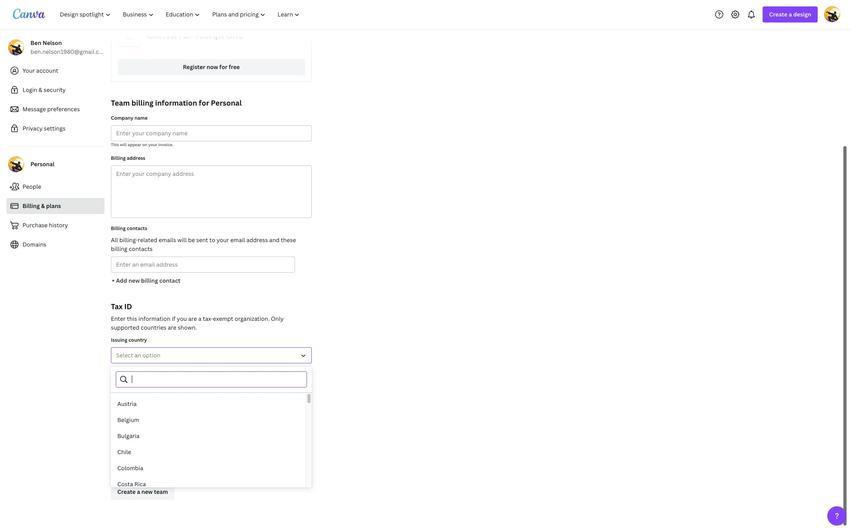 Task type: locate. For each thing, give the bounding box(es) containing it.
a left tax-
[[198, 315, 201, 323]]

0 horizontal spatial address
[[127, 155, 145, 162]]

2 vertical spatial for
[[199, 98, 209, 108]]

0 vertical spatial appear
[[128, 142, 141, 147]]

1 this from the top
[[111, 142, 119, 147]]

appear up the billing address
[[128, 142, 141, 147]]

people
[[23, 183, 41, 190]]

billing up company name
[[131, 98, 153, 108]]

0 vertical spatial information
[[155, 98, 197, 108]]

for left the free
[[219, 63, 227, 71]]

if
[[172, 315, 175, 323]]

a left the design
[[789, 10, 792, 18]]

2 appear from the top
[[128, 433, 141, 439]]

a for create a new team
[[137, 488, 140, 496]]

your
[[23, 67, 35, 74]]

people link
[[6, 179, 104, 195]]

0 vertical spatial invoice.
[[158, 142, 173, 147]]

list box
[[111, 396, 306, 532]]

a inside "button"
[[137, 488, 140, 496]]

0 horizontal spatial personal
[[31, 160, 54, 168]]

your
[[148, 142, 157, 147], [217, 236, 229, 244], [177, 395, 186, 401], [148, 433, 157, 439]]

select an option
[[116, 352, 160, 359]]

create for create a new team
[[117, 488, 136, 496]]

address inside all billing-related emails will be sent to your email address and these billing contacts
[[246, 236, 268, 244]]

for inside button
[[219, 63, 227, 71]]

will
[[120, 142, 127, 147], [177, 236, 187, 244], [120, 433, 127, 439]]

team billing information for personal
[[111, 98, 242, 108]]

this left is
[[111, 395, 119, 401]]

1 vertical spatial are
[[168, 324, 176, 331]]

& inside "link"
[[39, 86, 42, 94]]

company
[[111, 115, 133, 121]]

2 team from the top
[[111, 465, 130, 475]]

bulgaria option
[[111, 428, 306, 444]]

& left plans
[[41, 202, 45, 210]]

message preferences link
[[6, 101, 104, 117]]

0 vertical spatial a
[[789, 10, 792, 18]]

id
[[124, 302, 132, 311], [120, 405, 125, 412]]

shown.
[[178, 324, 197, 331]]

tax up enter
[[111, 302, 123, 311]]

1 vertical spatial billing
[[111, 245, 127, 253]]

the
[[124, 395, 131, 401]]

personal
[[211, 98, 242, 108], [31, 160, 54, 168]]

will left 'be'
[[177, 236, 187, 244]]

on right bulgaria
[[142, 433, 147, 439]]

for
[[179, 28, 194, 41], [219, 63, 227, 71], [199, 98, 209, 108]]

1 vertical spatial personal
[[31, 160, 54, 168]]

this up chile
[[111, 433, 119, 439]]

1 vertical spatial this
[[111, 395, 119, 401]]

Enter an email address text field
[[116, 257, 290, 272]]

create inside "button"
[[117, 488, 136, 496]]

new
[[128, 277, 140, 284], [141, 488, 153, 496]]

colombia
[[117, 464, 143, 472]]

company name
[[111, 115, 148, 121]]

&
[[39, 86, 42, 94], [41, 202, 45, 210]]

1 vertical spatial for
[[219, 63, 227, 71]]

0 horizontal spatial create
[[117, 488, 136, 496]]

0 vertical spatial on
[[142, 142, 147, 147]]

create
[[769, 10, 787, 18], [117, 488, 136, 496]]

1 vertical spatial on
[[142, 433, 147, 439]]

0 vertical spatial billing
[[111, 155, 126, 162]]

0 vertical spatial contacts
[[127, 225, 147, 232]]

1 vertical spatial address
[[246, 236, 268, 244]]

this for "enter your legal company name" text field
[[111, 395, 119, 401]]

1 vertical spatial invoice.
[[158, 433, 173, 439]]

chile option
[[111, 444, 306, 460]]

on
[[142, 142, 147, 147], [142, 433, 147, 439]]

create a new team button
[[111, 484, 174, 500]]

history
[[49, 221, 68, 229]]

ben nelson image
[[824, 6, 840, 22]]

this will appear on your invoice. down belgium on the bottom left of page
[[111, 433, 173, 439]]

registered
[[143, 395, 163, 401]]

supported
[[111, 324, 139, 331]]

this
[[111, 142, 119, 147], [111, 395, 119, 401], [111, 433, 119, 439]]

contacts up billing-
[[127, 225, 147, 232]]

0 vertical spatial this
[[111, 142, 119, 147]]

create inside dropdown button
[[769, 10, 787, 18]]

are
[[188, 315, 197, 323], [168, 324, 176, 331]]

1 on from the top
[[142, 142, 147, 147]]

0 vertical spatial will
[[120, 142, 127, 147]]

0 vertical spatial are
[[188, 315, 197, 323]]

1 vertical spatial tax
[[111, 405, 119, 412]]

billing for billing contacts
[[111, 225, 126, 232]]

2 vertical spatial name
[[131, 395, 142, 401]]

personal up people at the left top
[[31, 160, 54, 168]]

ben nelson ben.nelson1980@gmail.com
[[31, 39, 108, 55]]

0 horizontal spatial new
[[128, 277, 140, 284]]

1 vertical spatial information
[[138, 315, 170, 323]]

1 vertical spatial new
[[141, 488, 153, 496]]

create a new team
[[117, 488, 168, 496]]

contacts
[[127, 225, 147, 232], [129, 245, 153, 253]]

billing & plans link
[[6, 198, 104, 214]]

id.
[[194, 395, 199, 401]]

1 vertical spatial team
[[111, 465, 130, 475]]

personal up enter your company name text field
[[211, 98, 242, 108]]

3 this from the top
[[111, 433, 119, 439]]

1 horizontal spatial a
[[198, 315, 201, 323]]

on up the billing address
[[142, 142, 147, 147]]

2 tax from the top
[[111, 405, 119, 412]]

0 horizontal spatial a
[[137, 488, 140, 496]]

for down top level navigation element
[[179, 28, 194, 41]]

domains
[[23, 241, 46, 248]]

0 vertical spatial name
[[134, 115, 148, 121]]

will up chile
[[120, 433, 127, 439]]

0 vertical spatial address
[[127, 155, 145, 162]]

new inside button
[[128, 277, 140, 284]]

new inside "button"
[[141, 488, 153, 496]]

1 vertical spatial will
[[177, 236, 187, 244]]

0 vertical spatial id
[[124, 302, 132, 311]]

2 this from the top
[[111, 395, 119, 401]]

tax inside tax id enter this information if you are a tax-exempt organization. only supported countries are shown.
[[111, 302, 123, 311]]

+ add new billing contact
[[112, 277, 180, 284]]

1 vertical spatial contacts
[[129, 245, 153, 253]]

1 horizontal spatial new
[[141, 488, 153, 496]]

belgium
[[117, 416, 139, 424]]

1 vertical spatial this will appear on your invoice.
[[111, 433, 173, 439]]

Enter your tax ID text field
[[116, 417, 307, 432]]

this for enter your tax id text field
[[111, 433, 119, 439]]

contacts down related
[[129, 245, 153, 253]]

id for tax id
[[120, 405, 125, 412]]

login & security
[[23, 86, 66, 94]]

are down if
[[168, 324, 176, 331]]

purchase
[[23, 221, 48, 229]]

a inside dropdown button
[[789, 10, 792, 18]]

billing inside "billing & plans" link
[[23, 202, 40, 210]]

a right costa
[[137, 488, 140, 496]]

1 vertical spatial &
[[41, 202, 45, 210]]

team up costa
[[111, 465, 130, 475]]

1 vertical spatial billing
[[23, 202, 40, 210]]

2 vertical spatial this
[[111, 433, 119, 439]]

login
[[23, 86, 37, 94]]

appear
[[128, 142, 141, 147], [128, 433, 141, 439]]

0 horizontal spatial for
[[179, 28, 194, 41]]

& right login
[[39, 86, 42, 94]]

an
[[134, 352, 141, 359]]

0 vertical spatial &
[[39, 86, 42, 94]]

costa rica
[[117, 481, 146, 488]]

0 vertical spatial create
[[769, 10, 787, 18]]

plans
[[46, 202, 61, 210]]

1 horizontal spatial for
[[199, 98, 209, 108]]

name right company
[[134, 115, 148, 121]]

1 vertical spatial a
[[198, 315, 201, 323]]

new right add
[[128, 277, 140, 284]]

create for create a design
[[769, 10, 787, 18]]

are up shown.
[[188, 315, 197, 323]]

add
[[116, 277, 127, 284]]

for up enter your company name text field
[[199, 98, 209, 108]]

2 vertical spatial billing
[[111, 225, 126, 232]]

2 horizontal spatial for
[[219, 63, 227, 71]]

billing
[[111, 155, 126, 162], [23, 202, 40, 210], [111, 225, 126, 232]]

free
[[229, 63, 240, 71]]

tax up belgium on the bottom left of page
[[111, 405, 119, 412]]

1 vertical spatial create
[[117, 488, 136, 496]]

a inside tax id enter this information if you are a tax-exempt organization. only supported countries are shown.
[[198, 315, 201, 323]]

0 vertical spatial new
[[128, 277, 140, 284]]

billing
[[131, 98, 153, 108], [111, 245, 127, 253], [141, 277, 158, 284]]

team up company
[[111, 98, 130, 108]]

new left "team"
[[141, 488, 153, 496]]

billing for billing & plans
[[23, 202, 40, 210]]

these
[[281, 236, 296, 244]]

you
[[177, 315, 187, 323]]

1 horizontal spatial are
[[188, 315, 197, 323]]

2 vertical spatial billing
[[141, 277, 158, 284]]

this will appear on your invoice. up the billing address
[[111, 142, 173, 147]]

id down is
[[120, 405, 125, 412]]

0 vertical spatial team
[[111, 98, 130, 108]]

1 horizontal spatial address
[[246, 236, 268, 244]]

name right 'the'
[[131, 395, 142, 401]]

costa rica option
[[111, 477, 306, 493]]

1 tax from the top
[[111, 302, 123, 311]]

2 vertical spatial will
[[120, 433, 127, 439]]

0 vertical spatial this will appear on your invoice.
[[111, 142, 173, 147]]

id inside tax id enter this information if you are a tax-exempt organization. only supported countries are shown.
[[124, 302, 132, 311]]

1 team from the top
[[111, 98, 130, 108]]

privacy
[[23, 125, 43, 132]]

1 vertical spatial appear
[[128, 433, 141, 439]]

1 horizontal spatial personal
[[211, 98, 242, 108]]

tax
[[111, 302, 123, 311], [111, 405, 119, 412]]

2 vertical spatial a
[[137, 488, 140, 496]]

0 vertical spatial billing
[[131, 98, 153, 108]]

id up this
[[124, 302, 132, 311]]

None search field
[[132, 372, 302, 387]]

1 vertical spatial id
[[120, 405, 125, 412]]

billing inside button
[[141, 277, 158, 284]]

appear down belgium on the bottom left of page
[[128, 433, 141, 439]]

2 horizontal spatial a
[[789, 10, 792, 18]]

will up the billing address
[[120, 142, 127, 147]]

privacy settings link
[[6, 121, 104, 137]]

billing down the all
[[111, 245, 127, 253]]

costa rica button
[[111, 477, 306, 493]]

1 horizontal spatial create
[[769, 10, 787, 18]]

0 vertical spatial tax
[[111, 302, 123, 311]]

register now for free
[[183, 63, 240, 71]]

ben.nelson1980@gmail.com
[[31, 48, 108, 55]]

billing for billing address
[[111, 155, 126, 162]]

billing left "contact"
[[141, 277, 158, 284]]

information
[[155, 98, 197, 108], [138, 315, 170, 323]]

country
[[128, 337, 147, 344]]

this up the billing address
[[111, 142, 119, 147]]

all billing-related emails will be sent to your email address and these billing contacts
[[111, 236, 296, 253]]

this will appear on your invoice.
[[111, 142, 173, 147], [111, 433, 173, 439]]

canva for nonprofit
[[147, 28, 243, 41]]

Enter your company name text field
[[116, 126, 307, 141]]

name down option
[[147, 368, 160, 375]]



Task type: vqa. For each thing, say whether or not it's contained in the screenshot.
leftmost Business
no



Task type: describe. For each thing, give the bounding box(es) containing it.
team for team billing information for personal
[[111, 98, 130, 108]]

register now for free button
[[118, 59, 305, 75]]

billing & plans
[[23, 202, 61, 210]]

legal
[[111, 368, 123, 375]]

all
[[111, 236, 118, 244]]

rica
[[134, 481, 146, 488]]

team
[[154, 488, 168, 496]]

1 appear from the top
[[128, 142, 141, 147]]

new for add
[[128, 277, 140, 284]]

will inside all billing-related emails will be sent to your email address and these billing contacts
[[177, 236, 187, 244]]

+ add new billing contact button
[[111, 273, 181, 289]]

security
[[44, 86, 66, 94]]

issuing country
[[111, 337, 147, 344]]

billing inside all billing-related emails will be sent to your email address and these billing contacts
[[111, 245, 127, 253]]

tax for tax id enter this information if you are a tax-exempt organization. only supported countries are shown.
[[111, 302, 123, 311]]

& for plans
[[41, 202, 45, 210]]

& for security
[[39, 86, 42, 94]]

2 this will appear on your invoice. from the top
[[111, 433, 173, 439]]

canva
[[147, 28, 177, 41]]

register
[[183, 63, 205, 71]]

privacy settings
[[23, 125, 65, 132]]

austria button
[[111, 396, 306, 412]]

select
[[116, 352, 133, 359]]

login & security link
[[6, 82, 104, 98]]

tax id enter this information if you are a tax-exempt organization. only supported countries are shown.
[[111, 302, 284, 331]]

ben
[[31, 39, 41, 47]]

tax id
[[111, 405, 125, 412]]

message
[[23, 105, 46, 113]]

0 vertical spatial personal
[[211, 98, 242, 108]]

Enter your legal company name text field
[[116, 379, 307, 395]]

design
[[793, 10, 811, 18]]

tax for tax id
[[111, 405, 119, 412]]

team for team
[[111, 465, 130, 475]]

enter
[[111, 315, 126, 323]]

purchase history
[[23, 221, 68, 229]]

domains link
[[6, 237, 104, 253]]

your account
[[23, 67, 58, 74]]

create a design
[[769, 10, 811, 18]]

+
[[112, 277, 115, 284]]

1 vertical spatial name
[[147, 368, 160, 375]]

option
[[142, 352, 160, 359]]

chile
[[117, 448, 131, 456]]

emails
[[159, 236, 176, 244]]

billing address
[[111, 155, 145, 162]]

0 vertical spatial for
[[179, 28, 194, 41]]

billing-
[[119, 236, 138, 244]]

sent
[[196, 236, 208, 244]]

your inside all billing-related emails will be sent to your email address and these billing contacts
[[217, 236, 229, 244]]

Enter your company address text field
[[111, 166, 311, 218]]

list box containing austria
[[111, 396, 306, 532]]

this is the name registered under your tax id.
[[111, 395, 199, 401]]

email
[[230, 236, 245, 244]]

create a design button
[[763, 6, 818, 23]]

and
[[269, 236, 279, 244]]

1 invoice. from the top
[[158, 142, 173, 147]]

issuing
[[111, 337, 127, 344]]

be
[[188, 236, 195, 244]]

2 invoice. from the top
[[158, 433, 173, 439]]

new for a
[[141, 488, 153, 496]]

exempt
[[213, 315, 233, 323]]

belgium button
[[111, 412, 306, 428]]

id for tax id enter this information if you are a tax-exempt organization. only supported countries are shown.
[[124, 302, 132, 311]]

account
[[36, 67, 58, 74]]

bulgaria button
[[111, 428, 306, 444]]

0 horizontal spatial are
[[168, 324, 176, 331]]

company
[[124, 368, 146, 375]]

colombia button
[[111, 460, 306, 477]]

this
[[127, 315, 137, 323]]

preferences
[[47, 105, 80, 113]]

bulgaria
[[117, 432, 139, 440]]

1 this will appear on your invoice. from the top
[[111, 142, 173, 147]]

tax-
[[203, 315, 213, 323]]

to
[[209, 236, 215, 244]]

Select an option button
[[111, 348, 312, 364]]

austria option
[[111, 396, 306, 412]]

countries
[[141, 324, 166, 331]]

top level navigation element
[[55, 6, 307, 23]]

your account link
[[6, 63, 104, 79]]

under
[[164, 395, 176, 401]]

contact
[[159, 277, 180, 284]]

nonprofit
[[196, 28, 243, 41]]

costa
[[117, 481, 133, 488]]

a for create a design
[[789, 10, 792, 18]]

belgium option
[[111, 412, 306, 428]]

colombia option
[[111, 460, 306, 477]]

chile button
[[111, 444, 306, 460]]

settings
[[44, 125, 65, 132]]

legal company name
[[111, 368, 160, 375]]

organization.
[[235, 315, 270, 323]]

contacts inside all billing-related emails will be sent to your email address and these billing contacts
[[129, 245, 153, 253]]

austria
[[117, 400, 137, 408]]

related
[[138, 236, 157, 244]]

purchase history link
[[6, 217, 104, 233]]

is
[[120, 395, 123, 401]]

billing contacts
[[111, 225, 147, 232]]

now
[[207, 63, 218, 71]]

information inside tax id enter this information if you are a tax-exempt organization. only supported countries are shown.
[[138, 315, 170, 323]]

2 on from the top
[[142, 433, 147, 439]]

nelson
[[43, 39, 62, 47]]

only
[[271, 315, 284, 323]]

tax
[[187, 395, 193, 401]]



